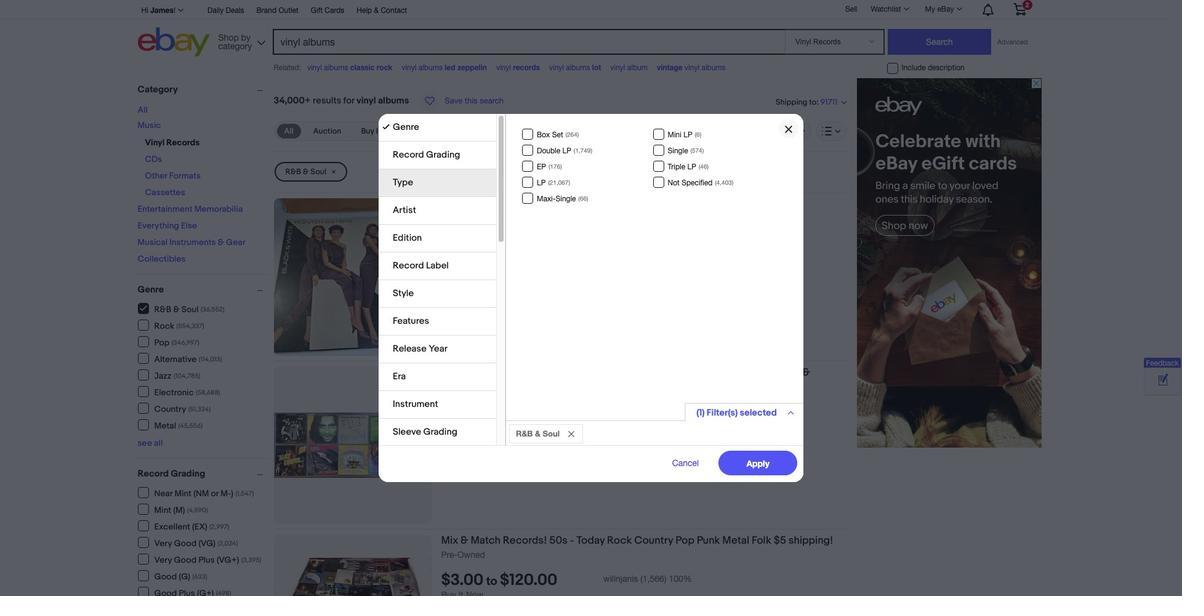 Task type: locate. For each thing, give the bounding box(es) containing it.
2 horizontal spatial vinyl
[[616, 198, 640, 211]]

vinyl inside vinyl albums lot
[[550, 63, 564, 72]]

or
[[211, 488, 219, 499]]

metal (45,556)
[[154, 420, 203, 431]]

& inside dialog
[[535, 429, 541, 439]]

genre down collectibles
[[138, 284, 164, 296]]

&
[[374, 6, 379, 15], [303, 167, 309, 177], [541, 198, 549, 211], [218, 237, 224, 248], [173, 304, 180, 314], [803, 367, 811, 379], [535, 429, 541, 439], [461, 535, 469, 547]]

to inside $3.00 to $120.00
[[487, 575, 498, 589]]

(45,556)
[[178, 422, 203, 430]]

good (g) (633)
[[154, 571, 207, 582]]

shipping inside fikesfuntiques (4,505) 100% buy it now +$5.00 shipping
[[471, 447, 503, 457]]

2 horizontal spatial soul
[[543, 429, 560, 439]]

1 vertical spatial rock
[[607, 535, 632, 547]]

1 vertical spatial 100%
[[669, 574, 692, 584]]

owned down match
[[458, 550, 485, 560]]

buy up "+$5.00"
[[441, 435, 456, 445]]

(114,013)
[[199, 355, 222, 363]]

0 vertical spatial r&b & soul
[[286, 167, 327, 177]]

punk
[[697, 535, 720, 547]]

your shopping cart contains 2 items image
[[1013, 3, 1027, 15]]

0 vertical spatial record grading
[[393, 149, 460, 161]]

albums inside vinyl albums lot
[[566, 63, 590, 72]]

100% down (1)
[[688, 419, 711, 429]]

rock right today
[[607, 535, 632, 547]]

to right '$2.00'
[[487, 420, 498, 434]]

1 vertical spatial good
[[174, 555, 197, 565]]

albums left led
[[419, 63, 443, 72]]

r&b & soul left remove filter - genre - r&b & soul image
[[516, 429, 560, 439]]

albums
[[486, 367, 523, 379]]

1 horizontal spatial r&b & soul
[[516, 429, 560, 439]]

slow
[[682, 198, 705, 211]]

country down electronic
[[154, 404, 186, 414]]

save
[[445, 96, 463, 105]]

(4,505)
[[660, 419, 686, 429]]

buy left filter applied icon
[[361, 126, 374, 136]]

0 horizontal spatial country
[[154, 404, 186, 414]]

0 horizontal spatial mint
[[154, 505, 171, 515]]

soul down "auction"
[[311, 167, 327, 177]]

choose
[[441, 379, 479, 392]]

(1) filter(s) selected
[[697, 407, 777, 419]]

soul left remove filter - genre - r&b & soul image
[[543, 429, 560, 439]]

rock
[[154, 321, 174, 331], [607, 535, 632, 547]]

100% inside fikesfuntiques (4,505) 100% buy it now +$5.00 shipping
[[688, 419, 711, 429]]

(1,566)
[[641, 574, 667, 584]]

pop left punk
[[676, 535, 695, 547]]

musical instruments & gear link
[[138, 237, 246, 248]]

1 vertical spatial single
[[556, 195, 576, 203]]

vinyl albums lot
[[550, 63, 602, 72]]

to for $3.00
[[487, 575, 498, 589]]

grading down genre tab
[[426, 149, 460, 161]]

2 very from the top
[[154, 555, 172, 565]]

very
[[154, 538, 172, 549], [154, 555, 172, 565]]

$120.00
[[500, 571, 558, 590]]

(46)
[[699, 163, 709, 170]]

1 horizontal spatial all link
[[277, 124, 301, 139]]

dialog
[[0, 0, 1183, 596]]

& inside mix & match records! 50s - today rock country pop punk metal folk $5 shipping! pre-owned
[[461, 535, 469, 547]]

not
[[668, 179, 680, 187]]

1 shipping from the top
[[471, 277, 503, 287]]

pop up alternative
[[154, 337, 170, 348]]

vinyl for vinyl albums lot
[[550, 63, 564, 72]]

record down edition
[[393, 260, 424, 272]]

0 horizontal spatial single
[[556, 195, 576, 203]]

good down excellent (ex) (2,997)
[[174, 538, 197, 549]]

cancel
[[672, 458, 699, 468]]

lp
[[684, 131, 693, 139], [563, 147, 572, 155], [688, 163, 697, 171], [537, 179, 546, 187], [581, 198, 592, 211]]

1 horizontal spatial -
[[676, 198, 680, 211]]

record grading down genre tab
[[393, 149, 460, 161]]

2 shipping from the top
[[471, 447, 503, 457]]

(346,997)
[[172, 339, 199, 347]]

shipping down $2.00 to $19.00
[[471, 447, 503, 457]]

lp left (46)
[[688, 163, 697, 171]]

1 vertical spatial now
[[466, 265, 484, 275]]

(vg)
[[199, 538, 216, 549]]

pre- down pointer
[[441, 214, 458, 224]]

$3.00 to $120.00
[[441, 571, 558, 590]]

1 very from the top
[[154, 538, 172, 549]]

my ebay link
[[919, 2, 968, 17]]

genre tab
[[379, 114, 497, 142]]

owned down pointer
[[458, 214, 485, 224]]

ep
[[537, 163, 546, 171]]

2 vertical spatial soul
[[543, 429, 560, 439]]

all link down the 34,000 at the top of the page
[[277, 124, 301, 139]]

(633)
[[192, 573, 207, 581]]

1 vertical spatial country
[[635, 535, 674, 547]]

advanced
[[998, 38, 1028, 46]]

0 horizontal spatial -
[[570, 535, 574, 547]]

1 horizontal spatial all
[[284, 126, 294, 136]]

vinyl for vinyl album
[[611, 63, 626, 72]]

buy it now
[[361, 126, 399, 136]]

good left (g)
[[154, 571, 177, 582]]

tab list containing genre
[[379, 114, 497, 596]]

sleeve grading
[[393, 426, 458, 438]]

soul inside dialog
[[543, 429, 560, 439]]

pop (346,997)
[[154, 337, 199, 348]]

r&b & soul inside the r&b & soul link
[[286, 167, 327, 177]]

buy inside was: $6.99 10% off buy it now +$3.92 shipping
[[441, 265, 456, 275]]

record grading up near
[[138, 468, 205, 480]]

1 vertical spatial to
[[487, 575, 498, 589]]

r&b right folk
[[608, 367, 629, 379]]

good for (vg)
[[174, 538, 197, 549]]

& right pick
[[803, 367, 811, 379]]

record up near
[[138, 468, 169, 480]]

0 vertical spatial genre
[[393, 121, 419, 133]]

1 horizontal spatial pop
[[676, 535, 695, 547]]

should
[[737, 198, 770, 211]]

0 vertical spatial to
[[487, 420, 498, 434]]

pre- inside pointer sisters black & white lp 1981 vinyl album - slow hand, should i do it pre-owned
[[441, 214, 458, 224]]

& right mix
[[461, 535, 469, 547]]

vinyl inside vinyl albums classic rock
[[307, 63, 322, 72]]

pointer sisters black & white lp 1981 vinyl album - slow hand, should i do it heading
[[441, 198, 801, 211]]

1 vertical spatial metal
[[723, 535, 750, 547]]

good up (g)
[[174, 555, 197, 565]]

(104,785)
[[174, 372, 201, 380]]

albums for classic
[[324, 63, 348, 72]]

vinyl inside vinyl records cds other formats cassettes
[[145, 137, 165, 148]]

2 owned from the top
[[458, 550, 485, 560]]

0 vertical spatial metal
[[154, 420, 176, 431]]

100% right (1,566)
[[669, 574, 692, 584]]

$5
[[774, 535, 787, 547]]

1 horizontal spatial soul
[[311, 167, 327, 177]]

other formats link
[[145, 171, 201, 181]]

it up the +$3.92
[[459, 265, 464, 275]]

0 vertical spatial pre-
[[441, 214, 458, 224]]

0 vertical spatial rock
[[154, 321, 174, 331]]

grading up "+$5.00"
[[423, 426, 458, 438]]

search
[[480, 96, 504, 105]]

genre right filter applied icon
[[393, 121, 419, 133]]

grading up (nm
[[171, 468, 205, 480]]

r&b left remove filter - genre - r&b & soul image
[[516, 429, 533, 439]]

ep (176)
[[537, 163, 562, 171]]

0 vertical spatial very
[[154, 538, 172, 549]]

0 vertical spatial soul
[[311, 167, 327, 177]]

match
[[471, 535, 501, 547]]

vinyl inside 'vinyl records'
[[496, 63, 511, 72]]

account navigation
[[138, 0, 1036, 19]]

release
[[393, 343, 427, 355]]

0 vertical spatial record
[[393, 149, 424, 161]]

folk
[[580, 367, 606, 379]]

& inside pointer sisters black & white lp 1981 vinyl album - slow hand, should i do it pre-owned
[[541, 198, 549, 211]]

0 vertical spatial all
[[138, 105, 148, 115]]

vinyl left album
[[611, 63, 626, 72]]

shipping inside was: $6.99 10% off buy it now +$3.92 shipping
[[471, 277, 503, 287]]

2 vertical spatial grading
[[171, 468, 205, 480]]

gift
[[311, 6, 323, 15]]

owned
[[458, 214, 485, 224], [458, 550, 485, 560]]

1 vertical spatial -
[[570, 535, 574, 547]]

it right "do"
[[794, 198, 801, 211]]

features
[[393, 315, 429, 327]]

soul up (554,337) at the left bottom of page
[[182, 304, 199, 314]]

now inside was: $6.99 10% off buy it now +$3.92 shipping
[[466, 265, 484, 275]]

classic
[[350, 63, 375, 72]]

1 vertical spatial pre-
[[441, 550, 458, 560]]

2 pre- from the top
[[441, 550, 458, 560]]

albums left classic
[[324, 63, 348, 72]]

watchlist link
[[865, 2, 915, 17]]

2 vertical spatial vinyl
[[441, 367, 465, 379]]

vinyl right 'related:'
[[307, 63, 322, 72]]

all up music link
[[138, 105, 148, 115]]

box set (264)
[[537, 131, 579, 139]]

albums right vintage
[[702, 63, 726, 72]]

mix & match records! 50s - today rock country pop punk metal folk $5 shipping! image
[[274, 558, 432, 596]]

& left remove filter - genre - r&b & soul image
[[535, 429, 541, 439]]

vinyl right the records
[[550, 63, 564, 72]]

double lp (1,749)
[[537, 147, 593, 155]]

$6.29
[[441, 235, 483, 254]]

vinyl inside vinyl albums led zeppelin
[[402, 63, 417, 72]]

very down the excellent
[[154, 538, 172, 549]]

2 vertical spatial now
[[466, 435, 484, 445]]

albums inside vinyl albums led zeppelin
[[419, 63, 443, 72]]

tab list
[[379, 114, 497, 596]]

country up (1,566)
[[635, 535, 674, 547]]

- left slow
[[676, 198, 680, 211]]

vinyl right rock
[[402, 63, 417, 72]]

r&b inside "vinyl lps albums rock pop folk r&b soul jazz 60s 70s 80s 90s u pick & choose"
[[608, 367, 629, 379]]

1 vertical spatial pop
[[676, 535, 695, 547]]

near
[[154, 488, 173, 499]]

0 horizontal spatial all link
[[138, 105, 148, 115]]

not specified (4,403)
[[668, 179, 734, 187]]

0 horizontal spatial soul
[[182, 304, 199, 314]]

0 vertical spatial buy
[[361, 126, 374, 136]]

single left the (66)
[[556, 195, 576, 203]]

to inside $2.00 to $19.00
[[487, 420, 498, 434]]

1 vertical spatial buy
[[441, 265, 456, 275]]

mint up mint (m) (4,590)
[[175, 488, 192, 499]]

0 vertical spatial owned
[[458, 214, 485, 224]]

& right help
[[374, 6, 379, 15]]

1 horizontal spatial record grading
[[393, 149, 460, 161]]

vinyl
[[145, 137, 165, 148], [616, 198, 640, 211], [441, 367, 465, 379]]

& left gear
[[218, 237, 224, 248]]

0 horizontal spatial metal
[[154, 420, 176, 431]]

record up type
[[393, 149, 424, 161]]

0 vertical spatial 100%
[[688, 419, 711, 429]]

0 horizontal spatial vinyl
[[145, 137, 165, 148]]

buy down was: at the top
[[441, 265, 456, 275]]

0 vertical spatial vinyl
[[145, 137, 165, 148]]

metal left folk
[[723, 535, 750, 547]]

0 horizontal spatial pop
[[154, 337, 170, 348]]

pre- inside mix & match records! 50s - today rock country pop punk metal folk $5 shipping! pre-owned
[[441, 550, 458, 560]]

very for very good plus (vg+)
[[154, 555, 172, 565]]

feedback
[[1147, 359, 1179, 368]]

1 vertical spatial shipping
[[471, 447, 503, 457]]

0 vertical spatial mint
[[175, 488, 192, 499]]

for
[[343, 95, 355, 107]]

1 pre- from the top
[[441, 214, 458, 224]]

all link up music link
[[138, 105, 148, 115]]

rock (554,337)
[[154, 321, 204, 331]]

0 vertical spatial good
[[174, 538, 197, 549]]

albums for lot
[[566, 63, 590, 72]]

mix & match records! 50s - today rock country pop punk metal folk $5 shipping! heading
[[441, 535, 834, 547]]

advertisement region
[[857, 78, 1042, 448]]

2 vertical spatial buy
[[441, 435, 456, 445]]

it up "+$5.00"
[[459, 435, 464, 445]]

see
[[138, 438, 152, 448]]

& right the black at the top left of the page
[[541, 198, 549, 211]]

1 vertical spatial owned
[[458, 550, 485, 560]]

pop inside mix & match records! 50s - today rock country pop punk metal folk $5 shipping! pre-owned
[[676, 535, 695, 547]]

watch pointer sisters black & white lp 1981 vinyl album - slow hand, should i do it image
[[410, 205, 425, 220]]

all link
[[138, 105, 148, 115], [277, 124, 301, 139]]

(1)
[[697, 407, 705, 419]]

all down the 34,000 at the top of the page
[[284, 126, 294, 136]]

0 horizontal spatial genre
[[138, 284, 164, 296]]

help & contact link
[[357, 4, 407, 18]]

1 vertical spatial record grading
[[138, 468, 205, 480]]

electronic
[[154, 387, 194, 398]]

r&b & soul
[[286, 167, 327, 177], [516, 429, 560, 439]]

albums left lot
[[566, 63, 590, 72]]

34,000 + results for vinyl albums
[[274, 95, 409, 107]]

90s
[[750, 367, 768, 379]]

- right 50s
[[570, 535, 574, 547]]

(2,024)
[[218, 539, 238, 547]]

rock up pop (346,997)
[[154, 321, 174, 331]]

single up triple
[[668, 147, 688, 155]]

1 vertical spatial genre
[[138, 284, 164, 296]]

pointer
[[441, 198, 475, 211]]

r&b inside dialog
[[516, 429, 533, 439]]

albums inside vinyl albums classic rock
[[324, 63, 348, 72]]

mint left (m)
[[154, 505, 171, 515]]

1 owned from the top
[[458, 214, 485, 224]]

vinyl inside "vinyl lps albums rock pop folk r&b soul jazz 60s 70s 80s 90s u pick & choose"
[[441, 367, 465, 379]]

vinyl up choose
[[441, 367, 465, 379]]

1 horizontal spatial metal
[[723, 535, 750, 547]]

1 vertical spatial soul
[[182, 304, 199, 314]]

lp left 1981 at top
[[581, 198, 592, 211]]

vinyl left the records
[[496, 63, 511, 72]]

1 vertical spatial vinyl
[[616, 198, 640, 211]]

pointer sisters black & white lp 1981 vinyl album - slow hand, should i do it image
[[274, 198, 432, 356]]

vinyl right 1981 at top
[[616, 198, 640, 211]]

white
[[551, 198, 579, 211]]

r&b & soul down all text box
[[286, 167, 327, 177]]

it inside pointer sisters black & white lp 1981 vinyl album - slow hand, should i do it pre-owned
[[794, 198, 801, 211]]

-
[[676, 198, 680, 211], [570, 535, 574, 547]]

0 vertical spatial single
[[668, 147, 688, 155]]

vinyl up cds
[[145, 137, 165, 148]]

lp left (1,749)
[[563, 147, 572, 155]]

style
[[393, 288, 414, 299]]

0 horizontal spatial r&b & soul
[[286, 167, 327, 177]]

1 vertical spatial r&b & soul
[[516, 429, 560, 439]]

vinyl for vinyl albums led zeppelin
[[402, 63, 417, 72]]

vinyl for cassettes
[[145, 137, 165, 148]]

0 horizontal spatial all
[[138, 105, 148, 115]]

r&b up rock (554,337)
[[154, 304, 171, 314]]

to right $3.00
[[487, 575, 498, 589]]

(36,552)
[[201, 305, 225, 313]]

entertainment
[[138, 204, 193, 214]]

my
[[926, 5, 936, 14]]

musical
[[138, 237, 168, 248]]

1 horizontal spatial mint
[[175, 488, 192, 499]]

1 horizontal spatial vinyl
[[441, 367, 465, 379]]

1 horizontal spatial rock
[[607, 535, 632, 547]]

100% for fikesfuntiques (4,505) 100% buy it now +$5.00 shipping
[[688, 419, 711, 429]]

0 vertical spatial shipping
[[471, 277, 503, 287]]

1 vertical spatial all
[[284, 126, 294, 136]]

0 vertical spatial pop
[[154, 337, 170, 348]]

& down auction link
[[303, 167, 309, 177]]

artist
[[393, 205, 416, 216]]

(m)
[[173, 505, 185, 515]]

(1,749)
[[574, 147, 593, 154]]

very up good (g) (633)
[[154, 555, 172, 565]]

lp left (6) at right
[[684, 131, 693, 139]]

entertainment memorabilia link
[[138, 204, 243, 214]]

1 horizontal spatial country
[[635, 535, 674, 547]]

None submit
[[888, 29, 992, 55]]

results
[[313, 95, 341, 107]]

shipping down 10%
[[471, 277, 503, 287]]

1 horizontal spatial genre
[[393, 121, 419, 133]]

metal up all
[[154, 420, 176, 431]]

1 vertical spatial very
[[154, 555, 172, 565]]

vinyl lps albums rock pop folk r&b soul jazz 60s 70s 80s 90s u pick & choose image
[[274, 413, 432, 478]]

0 vertical spatial -
[[676, 198, 680, 211]]

good for plus
[[174, 555, 197, 565]]

banner
[[138, 0, 1036, 60]]

records!
[[503, 535, 547, 547]]

record grading
[[393, 149, 460, 161], [138, 468, 205, 480]]

albums for led
[[419, 63, 443, 72]]

vinyl right vintage
[[685, 63, 700, 72]]

pre- down mix
[[441, 550, 458, 560]]

entertainment memorabilia everything else musical instruments & gear collectibles
[[138, 204, 246, 264]]

vinyl lps albums rock pop folk r&b soul jazz 60s 70s 80s 90s u pick & choose
[[441, 367, 811, 392]]



Task type: vqa. For each thing, say whether or not it's contained in the screenshot.


Task type: describe. For each thing, give the bounding box(es) containing it.
(574)
[[691, 147, 704, 154]]

50s
[[550, 535, 568, 547]]

selected
[[740, 407, 777, 419]]

era
[[393, 371, 406, 383]]

fikesfuntiques
[[604, 419, 657, 429]]

mix & match records! 50s - today rock country pop punk metal folk $5 shipping! link
[[441, 535, 847, 549]]

1 vertical spatial all link
[[277, 124, 301, 139]]

apply button
[[719, 451, 798, 476]]

soul
[[632, 367, 659, 379]]

albums inside the vintage vinyl albums
[[702, 63, 726, 72]]

(264)
[[566, 131, 579, 138]]

r&b & soul inside dialog
[[516, 429, 560, 439]]

0 vertical spatial all link
[[138, 105, 148, 115]]

brand outlet
[[257, 6, 299, 15]]

vinyl album
[[611, 63, 648, 72]]

brand outlet link
[[257, 4, 299, 18]]

10%
[[489, 252, 507, 263]]

& inside the entertainment memorabilia everything else musical instruments & gear collectibles
[[218, 237, 224, 248]]

black
[[513, 198, 539, 211]]

rock inside mix & match records! 50s - today rock country pop punk metal folk $5 shipping! pre-owned
[[607, 535, 632, 547]]

buy inside fikesfuntiques (4,505) 100% buy it now +$5.00 shipping
[[441, 435, 456, 445]]

0 vertical spatial grading
[[426, 149, 460, 161]]

very good (vg) (2,024)
[[154, 538, 238, 549]]

this
[[465, 96, 478, 105]]

instrument
[[393, 399, 438, 410]]

filter applied image
[[383, 123, 390, 131]]

album
[[642, 198, 673, 211]]

0 horizontal spatial record grading
[[138, 468, 205, 480]]

(51,334)
[[188, 405, 211, 413]]

maxi-
[[537, 195, 556, 203]]

it inside fikesfuntiques (4,505) 100% buy it now +$5.00 shipping
[[459, 435, 464, 445]]

it inside was: $6.99 10% off buy it now +$3.92 shipping
[[459, 265, 464, 275]]

electronic (58,688)
[[154, 387, 220, 398]]

vinyl lps albums rock pop folk r&b soul jazz 60s 70s 80s 90s u pick & choose heading
[[441, 367, 811, 392]]

advanced link
[[992, 30, 1035, 54]]

lp for mini lp
[[684, 131, 693, 139]]

mint (m) (4,590)
[[154, 505, 208, 515]]

100% for willnjanis (1,566) 100%
[[669, 574, 692, 584]]

0 vertical spatial now
[[383, 126, 399, 136]]

70s
[[710, 367, 727, 379]]

include
[[902, 64, 926, 72]]

1 vertical spatial grading
[[423, 426, 458, 438]]

see all
[[138, 438, 163, 448]]

vinyl for vinyl albums classic rock
[[307, 63, 322, 72]]

80s
[[730, 367, 748, 379]]

vinyl records cds other formats cassettes
[[145, 137, 201, 198]]

gift cards
[[311, 6, 345, 15]]

collectibles link
[[138, 254, 186, 264]]

vinyl right for
[[357, 95, 376, 107]]

vinyl inside the vintage vinyl albums
[[685, 63, 700, 72]]

other
[[145, 171, 167, 181]]

& inside "vinyl lps albums rock pop folk r&b soul jazz 60s 70s 80s 90s u pick & choose"
[[803, 367, 811, 379]]

record grading inside dialog
[[393, 149, 460, 161]]

owned inside pointer sisters black & white lp 1981 vinyl album - slow hand, should i do it pre-owned
[[458, 214, 485, 224]]

buy it now link
[[354, 124, 406, 139]]

$3.00
[[441, 571, 484, 590]]

tab list inside dialog
[[379, 114, 497, 596]]

save this search button
[[417, 91, 508, 112]]

lp for double lp
[[563, 147, 572, 155]]

vinyl for vinyl records
[[496, 63, 511, 72]]

(vg+)
[[217, 555, 239, 565]]

maxi-single (66)
[[537, 195, 589, 203]]

excellent (ex) (2,997)
[[154, 521, 229, 532]]

zeppelin
[[458, 63, 487, 72]]

genre inside tab
[[393, 121, 419, 133]]

vintage vinyl albums
[[657, 63, 726, 72]]

(58,688)
[[196, 388, 220, 396]]

it left filter applied icon
[[376, 126, 381, 136]]

mix
[[441, 535, 458, 547]]

auction link
[[306, 124, 349, 139]]

cassettes
[[145, 187, 185, 198]]

1 vertical spatial record
[[393, 260, 424, 272]]

albums up filter applied icon
[[378, 95, 409, 107]]

vinyl for folk
[[441, 367, 465, 379]]

banner containing sell
[[138, 0, 1036, 60]]

0 vertical spatial country
[[154, 404, 186, 414]]

plus
[[199, 555, 215, 565]]

to for $2.00
[[487, 420, 498, 434]]

lp inside pointer sisters black & white lp 1981 vinyl album - slow hand, should i do it pre-owned
[[581, 198, 592, 211]]

dialog containing genre
[[0, 0, 1183, 596]]

All selected text field
[[284, 126, 294, 137]]

- inside pointer sisters black & white lp 1981 vinyl album - slow hand, should i do it pre-owned
[[676, 198, 680, 211]]

daily
[[208, 6, 224, 15]]

0 horizontal spatial rock
[[154, 321, 174, 331]]

1 horizontal spatial single
[[668, 147, 688, 155]]

(1) filter(s) selected button
[[685, 403, 804, 422]]

& inside help & contact link
[[374, 6, 379, 15]]

(66)
[[579, 195, 589, 202]]

$19.00
[[500, 416, 547, 435]]

- inside mix & match records! 50s - today rock country pop punk metal folk $5 shipping! pre-owned
[[570, 535, 574, 547]]

& up rock (554,337)
[[173, 304, 180, 314]]

1 vertical spatial mint
[[154, 505, 171, 515]]

vinyl inside pointer sisters black & white lp 1981 vinyl album - slow hand, should i do it pre-owned
[[616, 198, 640, 211]]

daily deals link
[[208, 4, 244, 18]]

lp for triple lp
[[688, 163, 697, 171]]

owned inside mix & match records! 50s - today rock country pop punk metal folk $5 shipping! pre-owned
[[458, 550, 485, 560]]

record label
[[393, 260, 449, 272]]

60s
[[689, 367, 707, 379]]

r&b down all text box
[[286, 167, 301, 177]]

vinyl albums led zeppelin
[[402, 63, 487, 72]]

now inside fikesfuntiques (4,505) 100% buy it now +$5.00 shipping
[[466, 435, 484, 445]]

lps
[[467, 367, 484, 379]]

2 vertical spatial good
[[154, 571, 177, 582]]

else
[[181, 221, 197, 231]]

(554,337)
[[177, 322, 204, 330]]

everything else link
[[138, 221, 197, 231]]

remove filter - genre - r&b & soul image
[[569, 431, 575, 437]]

$6.99
[[463, 253, 484, 263]]

led
[[445, 63, 456, 72]]

box
[[537, 131, 550, 139]]

country inside mix & match records! 50s - today rock country pop punk metal folk $5 shipping! pre-owned
[[635, 535, 674, 547]]

pointer sisters black & white lp 1981 vinyl album - slow hand, should i do it pre-owned
[[441, 198, 801, 224]]

collectibles
[[138, 254, 186, 264]]

vinyl records
[[496, 63, 540, 72]]

2 vertical spatial record
[[138, 468, 169, 480]]

mix & match records! 50s - today rock country pop punk metal folk $5 shipping! pre-owned
[[441, 535, 834, 560]]

rock
[[525, 367, 555, 379]]

set
[[552, 131, 563, 139]]

alternative (114,013)
[[154, 354, 222, 364]]

i
[[773, 198, 776, 211]]

very for very good (vg)
[[154, 538, 172, 549]]

lp down ep at the top of the page
[[537, 179, 546, 187]]

contact
[[381, 6, 407, 15]]

country (51,334)
[[154, 404, 211, 414]]

instruments
[[170, 237, 216, 248]]

vinyl albums classic rock
[[307, 63, 393, 72]]

willnjanis (1,566) 100%
[[604, 574, 692, 584]]

category button
[[138, 84, 268, 95]]

)
[[231, 488, 233, 499]]

formats
[[169, 171, 201, 181]]

metal inside mix & match records! 50s - today rock country pop punk metal folk $5 shipping! pre-owned
[[723, 535, 750, 547]]

& inside the r&b & soul link
[[303, 167, 309, 177]]

cds link
[[145, 154, 162, 164]]



